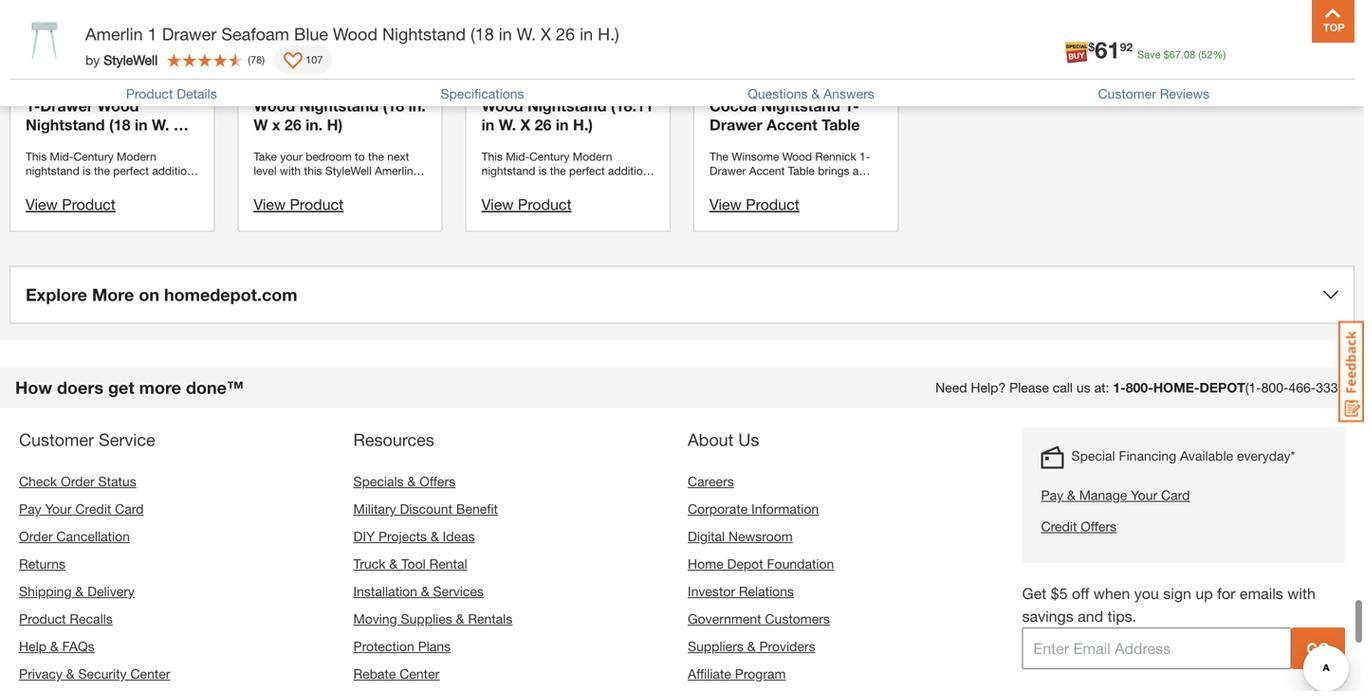 Task type: vqa. For each thing, say whether or not it's contained in the screenshot.


Task type: describe. For each thing, give the bounding box(es) containing it.
1 vertical spatial order
[[19, 529, 53, 545]]

truck & tool rental
[[353, 557, 467, 572]]

foundation
[[767, 557, 834, 572]]

call
[[1053, 380, 1073, 396]]

h.) for amerlin 1 drawer seafoam blue wood nightstand (18 in w. x 26 in h.)
[[598, 24, 619, 44]]

rental
[[429, 557, 467, 572]]

explore more on homedepot.com button
[[9, 266, 1355, 324]]

about us
[[688, 430, 759, 450]]

amerlin 1 drawer white wood nightstand (18 in. w x 26 in. h) link
[[254, 0, 427, 134]]

nightstand for amerlin 1 drawer white wood nightstand (18 in. w x 26 in. h)
[[299, 97, 379, 115]]

supplies
[[401, 612, 452, 627]]

wood inside amerlin 1 drawer white wood nightstand (18 in. w x 26 in. h)
[[254, 97, 295, 115]]

& for privacy & security center
[[66, 667, 75, 682]]

rentals
[[468, 612, 513, 627]]

drawer for seafoam
[[162, 24, 217, 44]]

check order status
[[19, 474, 136, 490]]

78
[[251, 54, 262, 66]]

get
[[1022, 585, 1047, 603]]

blue
[[294, 24, 328, 44]]

information
[[751, 502, 819, 517]]

0 horizontal spatial in.
[[306, 116, 323, 134]]

shipping & delivery link
[[19, 584, 135, 600]]

protection plans
[[353, 639, 451, 655]]

ideas
[[443, 529, 475, 545]]

services
[[433, 584, 484, 600]]

questions
[[748, 86, 808, 102]]

wood inside 'fendale 1 drawer ivory wood nightstand (18.11 in w. x 26 in h.)'
[[482, 97, 523, 115]]

by stylewell
[[85, 52, 158, 68]]

cocoa
[[710, 97, 757, 115]]

.
[[1181, 48, 1184, 61]]

check order status link
[[19, 474, 136, 490]]

pay your credit card link
[[19, 502, 144, 517]]

specials & offers
[[353, 474, 455, 490]]

government customers link
[[688, 612, 830, 627]]

get $5 off when you sign up for emails with savings and tips.
[[1022, 585, 1316, 626]]

0 vertical spatial credit
[[75, 502, 111, 517]]

charcoal
[[85, 78, 151, 96]]

view for amerlin 1 drawer white wood nightstand (18 in. w x 26 in. h)
[[254, 196, 286, 214]]

at:
[[1094, 380, 1109, 396]]

view for fendale 1 drawer ivory wood nightstand (18.11 in w. x 26 in h.)
[[482, 196, 514, 214]]

1 for amerlin 1 drawer seafoam blue wood nightstand (18 in w. x 26 in h.)
[[148, 24, 157, 44]]

home depot foundation
[[688, 557, 834, 572]]

drawer for white
[[326, 78, 379, 96]]

suppliers & providers link
[[688, 639, 815, 655]]

(1-
[[1245, 380, 1261, 396]]

newsroom
[[729, 529, 793, 545]]

savings
[[1022, 608, 1074, 626]]

product for fendale 1 drawer ivory wood nightstand (18.11 in w. x 26 in h.) link
[[518, 196, 572, 214]]

amerlin for amerlin 1 drawer seafoam blue wood nightstand (18 in w. x 26 in h.)
[[85, 24, 143, 44]]

& left ideas
[[431, 529, 439, 545]]

product for amerlin charcoal black 1-drawer wood nightstand (18 in w. x 26 in h.) link
[[62, 196, 116, 214]]

everyday*
[[1237, 448, 1295, 464]]

1 for amerlin 1 drawer white wood nightstand (18 in. w x 26 in. h)
[[313, 78, 322, 96]]

specials & offers link
[[353, 474, 455, 490]]

(18 for amerlin 1 drawer seafoam blue wood nightstand (18 in w. x 26 in h.)
[[471, 24, 494, 44]]

more
[[92, 285, 134, 305]]

plans
[[418, 639, 451, 655]]

home
[[688, 557, 723, 572]]

0 horizontal spatial (
[[248, 54, 251, 66]]

(18 inside amerlin 1 drawer white wood nightstand (18 in. w x 26 in. h)
[[383, 97, 404, 115]]

status
[[98, 474, 136, 490]]

26 inside amerlin charcoal black 1-drawer wood nightstand (18 in w. x 26 in h.)
[[26, 135, 42, 153]]

view product link for amerlin 1 drawer white wood nightstand (18 in. w x 26 in. h)
[[254, 196, 344, 214]]

x inside 'fendale 1 drawer ivory wood nightstand (18.11 in w. x 26 in h.)'
[[520, 116, 531, 134]]

$ 61 92
[[1089, 36, 1133, 63]]

digital newsroom link
[[688, 529, 793, 545]]

military discount benefit link
[[353, 502, 498, 517]]

available
[[1180, 448, 1233, 464]]

black
[[155, 78, 196, 96]]

wood inside amerlin charcoal black 1-drawer wood nightstand (18 in w. x 26 in h.)
[[97, 97, 139, 115]]

privacy & security center
[[19, 667, 170, 682]]

h)
[[327, 116, 343, 134]]

%)
[[1213, 48, 1226, 61]]

107
[[306, 54, 323, 66]]

more
[[139, 378, 181, 398]]

61
[[1095, 36, 1120, 63]]

need
[[935, 380, 967, 396]]

suppliers
[[688, 639, 744, 655]]

questions & answers
[[748, 86, 874, 102]]

amerlin charcoal black 1-drawer wood nightstand (18 in w. x 26 in h.) image
[[26, 0, 199, 77]]

help & faqs link
[[19, 639, 95, 655]]

pay for pay your credit card
[[19, 502, 41, 517]]

installation
[[353, 584, 417, 600]]

security
[[78, 667, 127, 682]]

& for specials & offers
[[407, 474, 416, 490]]

credit inside credit offers link
[[1041, 519, 1077, 535]]

pay for pay & manage your card
[[1041, 488, 1064, 503]]

installation & services link
[[353, 584, 484, 600]]

26 inside amerlin 1 drawer white wood nightstand (18 in. w x 26 in. h)
[[285, 116, 301, 134]]

how doers get more done™
[[15, 378, 244, 398]]

product recalls
[[19, 612, 113, 627]]

done™
[[186, 378, 244, 398]]

shipping
[[19, 584, 72, 600]]

when
[[1094, 585, 1130, 603]]

& for suppliers & providers
[[747, 639, 756, 655]]

careers
[[688, 474, 734, 490]]

x for amerlin 1 drawer seafoam blue wood nightstand (18 in w. x 26 in h.)
[[541, 24, 551, 44]]

credit offers link
[[1041, 517, 1295, 537]]

get
[[108, 378, 134, 398]]

resources
[[353, 430, 434, 450]]

amerlin charcoal black 1-drawer wood nightstand (18 in w. x 26 in h.)
[[26, 78, 196, 153]]

amerlin 1 drawer seafoam blue wood nightstand (18 in w. x 26 in h.)
[[85, 24, 619, 44]]

pay & manage your card
[[1041, 488, 1190, 503]]

1 horizontal spatial your
[[1131, 488, 1158, 503]]

rebate
[[353, 667, 396, 682]]

installation & services
[[353, 584, 484, 600]]

& for shipping & delivery
[[75, 584, 84, 600]]

h.) inside 'fendale 1 drawer ivory wood nightstand (18.11 in w. x 26 in h.)'
[[573, 116, 593, 134]]

amerlin for amerlin charcoal black 1-drawer wood nightstand (18 in w. x 26 in h.)
[[26, 78, 81, 96]]

1 horizontal spatial in.
[[408, 97, 426, 115]]

amerlin 1 drawer white wood nightstand (18 in. w x 26 in. h)
[[254, 78, 426, 134]]

accent
[[767, 116, 818, 134]]

relations
[[739, 584, 794, 600]]

projects
[[378, 529, 427, 545]]

us
[[738, 430, 759, 450]]

pay your credit card
[[19, 502, 144, 517]]

doers
[[57, 378, 103, 398]]

diy projects & ideas link
[[353, 529, 475, 545]]

1 horizontal spatial card
[[1161, 488, 1190, 503]]

2 800- from the left
[[1261, 380, 1289, 396]]

how
[[15, 378, 52, 398]]

providers
[[759, 639, 815, 655]]

shipping & delivery
[[19, 584, 135, 600]]

credit offers
[[1041, 519, 1117, 535]]

w. inside 'fendale 1 drawer ivory wood nightstand (18.11 in w. x 26 in h.)'
[[499, 116, 516, 134]]

drawer inside amerlin charcoal black 1-drawer wood nightstand (18 in w. x 26 in h.)
[[40, 97, 93, 115]]

with
[[1288, 585, 1316, 603]]

2 view product link from the left
[[710, 196, 800, 214]]

stylewell
[[104, 52, 158, 68]]

affiliate program
[[688, 667, 786, 682]]



Task type: locate. For each thing, give the bounding box(es) containing it.
1 horizontal spatial $
[[1164, 48, 1169, 61]]

w. for amerlin 1 drawer seafoam blue wood nightstand (18 in w. x 26 in h.)
[[517, 24, 536, 44]]

)
[[262, 54, 265, 66]]

investor relations
[[688, 584, 794, 600]]

& down faqs
[[66, 667, 75, 682]]

1 horizontal spatial h.)
[[573, 116, 593, 134]]

4 view product link from the left
[[482, 196, 572, 214]]

( 78 )
[[248, 54, 265, 66]]

depot
[[1200, 380, 1245, 396]]

& up supplies
[[421, 584, 429, 600]]

2 horizontal spatial x
[[541, 24, 551, 44]]

0 vertical spatial order
[[61, 474, 95, 490]]

home-
[[1153, 380, 1200, 396]]

drawer left ivory
[[556, 78, 609, 96]]

nightstand up accent
[[761, 97, 840, 115]]

in. left h)
[[306, 116, 323, 134]]

0 horizontal spatial center
[[130, 667, 170, 682]]

off
[[1072, 585, 1089, 603]]

1 inside 'fendale 1 drawer ivory wood nightstand (18.11 in w. x 26 in h.)'
[[543, 78, 552, 96]]

1 vertical spatial in.
[[408, 97, 426, 115]]

$ left the 92
[[1089, 40, 1095, 54]]

$ left .
[[1164, 48, 1169, 61]]

w
[[836, 78, 851, 96], [254, 116, 268, 134]]

pay inside pay & manage your card link
[[1041, 488, 1064, 503]]

nightstand up white
[[382, 24, 466, 44]]

wood right blue on the top of page
[[333, 24, 378, 44]]

1- down product image
[[26, 97, 40, 115]]

card down the status
[[115, 502, 144, 517]]

product details
[[126, 86, 217, 102]]

2 view from the left
[[710, 196, 742, 214]]

0 horizontal spatial customer
[[19, 430, 94, 450]]

credit up cancellation on the bottom of the page
[[75, 502, 111, 517]]

fendale 1 drawer ivory wood nightstand (18.11 in w. x 26 in h.) image
[[482, 0, 655, 77]]

1- inside rennick 15.75 in. w cocoa nightstand 1- drawer accent table
[[845, 97, 859, 115]]

1 horizontal spatial customer
[[1098, 86, 1156, 102]]

ivory
[[613, 78, 648, 96]]

customer for customer reviews
[[1098, 86, 1156, 102]]

2 horizontal spatial amerlin
[[254, 78, 309, 96]]

0 horizontal spatial 800-
[[1126, 380, 1153, 396]]

specials
[[353, 474, 404, 490]]

center right security
[[130, 667, 170, 682]]

0 horizontal spatial pay
[[19, 502, 41, 517]]

display image
[[284, 52, 303, 71]]

26 inside 'fendale 1 drawer ivory wood nightstand (18.11 in w. x 26 in h.)'
[[535, 116, 552, 134]]

amerlin up the by stylewell
[[85, 24, 143, 44]]

1 vertical spatial (18
[[383, 97, 404, 115]]

1 down 107
[[313, 78, 322, 96]]

1 horizontal spatial x
[[520, 116, 531, 134]]

questions & answers button
[[748, 86, 874, 102], [748, 86, 874, 102]]

feedback link image
[[1339, 321, 1364, 423]]

wood
[[333, 24, 378, 44], [97, 97, 139, 115], [254, 97, 295, 115], [482, 97, 523, 115]]

digital newsroom
[[688, 529, 793, 545]]

3337)
[[1316, 380, 1349, 396]]

product recalls link
[[19, 612, 113, 627]]

view product link for fendale 1 drawer ivory wood nightstand (18.11 in w. x 26 in h.)
[[482, 196, 572, 214]]

drawer inside rennick 15.75 in. w cocoa nightstand 1- drawer accent table
[[710, 116, 762, 134]]

0 horizontal spatial h.)
[[64, 135, 84, 153]]

Enter Email Address text field
[[1022, 628, 1292, 670]]

0 vertical spatial h.)
[[598, 24, 619, 44]]

1 right fendale
[[543, 78, 552, 96]]

white
[[383, 78, 424, 96]]

by
[[85, 52, 100, 68]]

military
[[353, 502, 396, 517]]

card
[[1161, 488, 1190, 503], [115, 502, 144, 517]]

details
[[177, 86, 217, 102]]

home depot foundation link
[[688, 557, 834, 572]]

in. right 15.75
[[815, 78, 832, 96]]

0 horizontal spatial order
[[19, 529, 53, 545]]

w left x
[[254, 116, 268, 134]]

product details button
[[126, 86, 217, 102], [126, 86, 217, 102]]

1 center from the left
[[130, 667, 170, 682]]

nightstand down charcoal
[[26, 116, 105, 134]]

manage
[[1079, 488, 1127, 503]]

amerlin down display icon
[[254, 78, 309, 96]]

drawer down cocoa on the top
[[710, 116, 762, 134]]

2 horizontal spatial h.)
[[598, 24, 619, 44]]

3 view from the left
[[254, 196, 286, 214]]

offers
[[420, 474, 455, 490], [1081, 519, 1117, 535]]

truck & tool rental link
[[353, 557, 467, 572]]

government customers
[[688, 612, 830, 627]]

in. inside rennick 15.75 in. w cocoa nightstand 1- drawer accent table
[[815, 78, 832, 96]]

2 vertical spatial h.)
[[64, 135, 84, 153]]

specifications button
[[441, 86, 524, 102], [441, 86, 524, 102]]

0 horizontal spatial amerlin
[[26, 78, 81, 96]]

in. down white
[[408, 97, 426, 115]]

card up credit offers link
[[1161, 488, 1190, 503]]

privacy & security center link
[[19, 667, 170, 682]]

customer for customer service
[[19, 430, 94, 450]]

0 horizontal spatial 1
[[148, 24, 157, 44]]

drawer inside 'fendale 1 drawer ivory wood nightstand (18.11 in w. x 26 in h.)'
[[556, 78, 609, 96]]

drawer down the by
[[40, 97, 93, 115]]

nightstand for fendale 1 drawer ivory wood nightstand (18.11 in w. x 26 in h.)
[[527, 97, 607, 115]]

w. down product details
[[152, 116, 169, 134]]

1 horizontal spatial order
[[61, 474, 95, 490]]

1 up stylewell
[[148, 24, 157, 44]]

( right "08"
[[1198, 48, 1201, 61]]

2 vertical spatial (18
[[109, 116, 130, 134]]

& for pay & manage your card
[[1067, 488, 1076, 503]]

( left )
[[248, 54, 251, 66]]

x inside amerlin charcoal black 1-drawer wood nightstand (18 in w. x 26 in h.)
[[173, 116, 184, 134]]

pay & manage your card link
[[1041, 486, 1295, 506]]

w. down fendale
[[499, 116, 516, 134]]

offers down the manage
[[1081, 519, 1117, 535]]

amerlin inside amerlin 1 drawer white wood nightstand (18 in. w x 26 in. h)
[[254, 78, 309, 96]]

0 horizontal spatial your
[[45, 502, 72, 517]]

amerlin down product image
[[26, 78, 81, 96]]

0 horizontal spatial 1-
[[26, 97, 40, 115]]

go button
[[1292, 628, 1345, 670]]

h.) for amerlin charcoal black 1-drawer wood nightstand (18 in w. x 26 in h.)
[[64, 135, 84, 153]]

investor
[[688, 584, 735, 600]]

w inside amerlin 1 drawer white wood nightstand (18 in. w x 26 in. h)
[[254, 116, 268, 134]]

returns link
[[19, 557, 65, 572]]

(18 for amerlin charcoal black 1-drawer wood nightstand (18 in w. x 26 in h.)
[[109, 116, 130, 134]]

0 horizontal spatial w
[[254, 116, 268, 134]]

w up table
[[836, 78, 851, 96]]

1 vertical spatial h.)
[[573, 116, 593, 134]]

2 view product from the left
[[710, 196, 800, 214]]

1- for need
[[1113, 380, 1126, 396]]

cancellation
[[56, 529, 130, 545]]

2 vertical spatial in.
[[306, 116, 323, 134]]

& left tool
[[389, 557, 398, 572]]

credit
[[75, 502, 111, 517], [1041, 519, 1077, 535]]

(
[[1198, 48, 1201, 61], [248, 54, 251, 66]]

(18 down white
[[383, 97, 404, 115]]

table
[[822, 116, 860, 134]]

x
[[541, 24, 551, 44], [173, 116, 184, 134], [520, 116, 531, 134]]

amerlin inside amerlin charcoal black 1-drawer wood nightstand (18 in w. x 26 in h.)
[[26, 78, 81, 96]]

view product for amerlin charcoal black 1-drawer wood nightstand (18 in w. x 26 in h.)
[[26, 196, 116, 214]]

1-
[[26, 97, 40, 115], [845, 97, 859, 115], [1113, 380, 1126, 396]]

0 horizontal spatial credit
[[75, 502, 111, 517]]

2 horizontal spatial 1-
[[1113, 380, 1126, 396]]

&
[[812, 86, 820, 102], [407, 474, 416, 490], [1067, 488, 1076, 503], [431, 529, 439, 545], [389, 557, 398, 572], [75, 584, 84, 600], [421, 584, 429, 600], [456, 612, 464, 627], [50, 639, 59, 655], [747, 639, 756, 655], [66, 667, 75, 682]]

nightstand for rennick 15.75 in. w cocoa nightstand 1- drawer accent table
[[761, 97, 840, 115]]

2 horizontal spatial (18
[[471, 24, 494, 44]]

1- inside amerlin charcoal black 1-drawer wood nightstand (18 in w. x 26 in h.)
[[26, 97, 40, 115]]

diy projects & ideas
[[353, 529, 475, 545]]

1 view product from the left
[[26, 196, 116, 214]]

2 horizontal spatial in.
[[815, 78, 832, 96]]

nightstand down fendale
[[527, 97, 607, 115]]

drawer up h)
[[326, 78, 379, 96]]

depot
[[727, 557, 763, 572]]

customers
[[765, 612, 830, 627]]

3 view product from the left
[[254, 196, 344, 214]]

1 horizontal spatial (18
[[383, 97, 404, 115]]

1- right at:
[[1113, 380, 1126, 396]]

1 vertical spatial offers
[[1081, 519, 1117, 535]]

pay up the credit offers
[[1041, 488, 1064, 503]]

x down fendale
[[520, 116, 531, 134]]

& down services
[[456, 612, 464, 627]]

(18 up specifications
[[471, 24, 494, 44]]

order up pay your credit card
[[61, 474, 95, 490]]

& for help & faqs
[[50, 639, 59, 655]]

0 horizontal spatial x
[[173, 116, 184, 134]]

1 800- from the left
[[1126, 380, 1153, 396]]

1 for fendale 1 drawer ivory wood nightstand (18.11 in w. x 26 in h.)
[[543, 78, 552, 96]]

2 horizontal spatial 1
[[543, 78, 552, 96]]

view product for amerlin 1 drawer white wood nightstand (18 in. w x 26 in. h)
[[254, 196, 344, 214]]

benefit
[[456, 502, 498, 517]]

nightstand inside amerlin charcoal black 1-drawer wood nightstand (18 in w. x 26 in h.)
[[26, 116, 105, 134]]

& right help
[[50, 639, 59, 655]]

1 horizontal spatial amerlin
[[85, 24, 143, 44]]

52
[[1201, 48, 1213, 61]]

67
[[1169, 48, 1181, 61]]

& for installation & services
[[421, 584, 429, 600]]

view
[[26, 196, 58, 214], [710, 196, 742, 214], [254, 196, 286, 214], [482, 196, 514, 214]]

amerlin for amerlin 1 drawer white wood nightstand (18 in. w x 26 in. h)
[[254, 78, 309, 96]]

h.)
[[598, 24, 619, 44], [573, 116, 593, 134], [64, 135, 84, 153]]

x
[[272, 116, 280, 134]]

1 horizontal spatial w
[[836, 78, 851, 96]]

wood up x
[[254, 97, 295, 115]]

& right 15.75
[[812, 86, 820, 102]]

0 vertical spatial customer
[[1098, 86, 1156, 102]]

your up order cancellation
[[45, 502, 72, 517]]

1 horizontal spatial 800-
[[1261, 380, 1289, 396]]

pay
[[1041, 488, 1064, 503], [19, 502, 41, 517]]

1 horizontal spatial 1-
[[845, 97, 859, 115]]

w. inside amerlin charcoal black 1-drawer wood nightstand (18 in w. x 26 in h.)
[[152, 116, 169, 134]]

& for questions & answers
[[812, 86, 820, 102]]

1 horizontal spatial 1
[[313, 78, 322, 96]]

h.) inside amerlin charcoal black 1-drawer wood nightstand (18 in w. x 26 in h.)
[[64, 135, 84, 153]]

credit down pay & manage your card
[[1041, 519, 1077, 535]]

and
[[1078, 608, 1103, 626]]

1 horizontal spatial (
[[1198, 48, 1201, 61]]

nightstand
[[382, 24, 466, 44], [761, 97, 840, 115], [299, 97, 379, 115], [527, 97, 607, 115], [26, 116, 105, 134]]

corporate
[[688, 502, 748, 517]]

offers up discount
[[420, 474, 455, 490]]

pay down check
[[19, 502, 41, 517]]

nightstand inside amerlin 1 drawer white wood nightstand (18 in. w x 26 in. h)
[[299, 97, 379, 115]]

x down product details
[[173, 116, 184, 134]]

rebate center link
[[353, 667, 439, 682]]

0 horizontal spatial offers
[[420, 474, 455, 490]]

0 vertical spatial w
[[836, 78, 851, 96]]

w.
[[517, 24, 536, 44], [152, 116, 169, 134], [499, 116, 516, 134]]

center down plans
[[400, 667, 439, 682]]

delivery
[[87, 584, 135, 600]]

1 horizontal spatial credit
[[1041, 519, 1077, 535]]

view for amerlin charcoal black 1-drawer wood nightstand (18 in w. x 26 in h.)
[[26, 196, 58, 214]]

& down government customers
[[747, 639, 756, 655]]

0 vertical spatial offers
[[420, 474, 455, 490]]

explore
[[26, 285, 87, 305]]

fendale 1 drawer ivory wood nightstand (18.11 in w. x 26 in h.)
[[482, 78, 653, 134]]

faqs
[[62, 639, 95, 655]]

4 view product from the left
[[482, 196, 572, 214]]

1 vertical spatial w
[[254, 116, 268, 134]]

(18 down charcoal
[[109, 116, 130, 134]]

go
[[1307, 640, 1330, 658]]

homedepot.com
[[164, 285, 298, 305]]

0 vertical spatial (18
[[471, 24, 494, 44]]

& up "military discount benefit" link
[[407, 474, 416, 490]]

& for truck & tool rental
[[389, 557, 398, 572]]

x for amerlin charcoal black 1-drawer wood nightstand (18 in w. x 26 in h.)
[[173, 116, 184, 134]]

0 horizontal spatial $
[[1089, 40, 1095, 54]]

view product link for amerlin charcoal black 1-drawer wood nightstand (18 in w. x 26 in h.)
[[26, 196, 116, 214]]

sign
[[1163, 585, 1191, 603]]

0 vertical spatial in.
[[815, 78, 832, 96]]

product image image
[[14, 9, 76, 71]]

4 view from the left
[[482, 196, 514, 214]]

up
[[1196, 585, 1213, 603]]

0 horizontal spatial card
[[115, 502, 144, 517]]

digital
[[688, 529, 725, 545]]

affiliate program link
[[688, 667, 786, 682]]

800- right at:
[[1126, 380, 1153, 396]]

customer reviews button
[[1098, 86, 1210, 102], [1098, 86, 1210, 102]]

1- up table
[[845, 97, 859, 115]]

1 vertical spatial credit
[[1041, 519, 1077, 535]]

drawer up black
[[162, 24, 217, 44]]

1 view from the left
[[26, 196, 58, 214]]

1 horizontal spatial pay
[[1041, 488, 1064, 503]]

wood down charcoal
[[97, 97, 139, 115]]

product for the "amerlin 1 drawer white wood nightstand (18 in. w x 26 in. h)" link
[[290, 196, 344, 214]]

3 view product link from the left
[[254, 196, 344, 214]]

1 horizontal spatial offers
[[1081, 519, 1117, 535]]

nightstand inside 'fendale 1 drawer ivory wood nightstand (18.11 in w. x 26 in h.)'
[[527, 97, 607, 115]]

& up recalls
[[75, 584, 84, 600]]

customer up check
[[19, 430, 94, 450]]

help & faqs
[[19, 639, 95, 655]]

product for the rennick 15.75 in. w cocoa nightstand 1- drawer accent table link on the top right
[[746, 196, 800, 214]]

1 vertical spatial customer
[[19, 430, 94, 450]]

w. for amerlin charcoal black 1-drawer wood nightstand (18 in w. x 26 in h.)
[[152, 116, 169, 134]]

explore more on homedepot.com
[[26, 285, 298, 305]]

drawer inside amerlin 1 drawer white wood nightstand (18 in. w x 26 in. h)
[[326, 78, 379, 96]]

program
[[735, 667, 786, 682]]

x up 'fendale 1 drawer ivory wood nightstand (18.11 in w. x 26 in h.)'
[[541, 24, 551, 44]]

amerlin 1 drawer white wood nightstand (18 in. w x 26 in. h) image
[[254, 0, 427, 77]]

moving
[[353, 612, 397, 627]]

top button
[[1312, 0, 1355, 43]]

nightstand inside rennick 15.75 in. w cocoa nightstand 1- drawer accent table
[[761, 97, 840, 115]]

1 inside amerlin 1 drawer white wood nightstand (18 in. w x 26 in. h)
[[313, 78, 322, 96]]

1 view product link from the left
[[26, 196, 116, 214]]

customer reviews
[[1098, 86, 1210, 102]]

1 horizontal spatial center
[[400, 667, 439, 682]]

(18 inside amerlin charcoal black 1-drawer wood nightstand (18 in w. x 26 in h.)
[[109, 116, 130, 134]]

drawer for ivory
[[556, 78, 609, 96]]

wood down fendale
[[482, 97, 523, 115]]

rennick 15.75 in. w cocoa nightstand 1- drawer accent table link
[[710, 0, 883, 134]]

w. up fendale
[[517, 24, 536, 44]]

0 horizontal spatial (18
[[109, 116, 130, 134]]

w inside rennick 15.75 in. w cocoa nightstand 1- drawer accent table
[[836, 78, 851, 96]]

diy
[[353, 529, 375, 545]]

about
[[688, 430, 734, 450]]

$ inside the $ 61 92
[[1089, 40, 1095, 54]]

order up returns at the bottom left of the page
[[19, 529, 53, 545]]

your down financing
[[1131, 488, 1158, 503]]

2 center from the left
[[400, 667, 439, 682]]

rennick
[[710, 78, 769, 96]]

nightstand up h)
[[299, 97, 379, 115]]

view product for fendale 1 drawer ivory wood nightstand (18.11 in w. x 26 in h.)
[[482, 196, 572, 214]]

1- for rennick
[[845, 97, 859, 115]]

amerlin
[[85, 24, 143, 44], [26, 78, 81, 96], [254, 78, 309, 96]]

& left the manage
[[1067, 488, 1076, 503]]

800- right depot
[[1261, 380, 1289, 396]]

customer down save
[[1098, 86, 1156, 102]]



